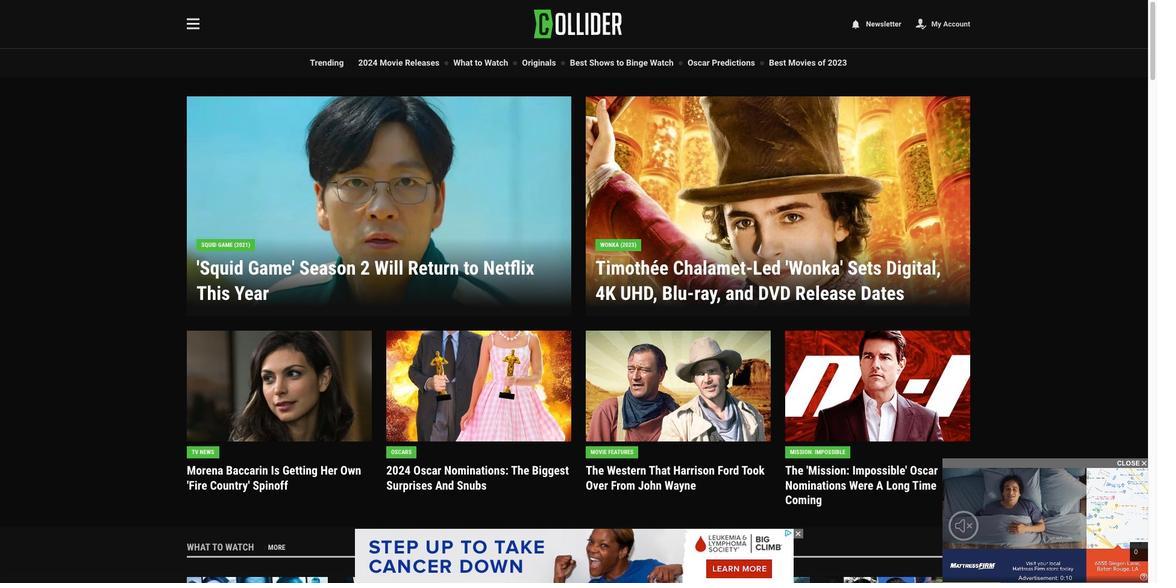 Task type: describe. For each thing, give the bounding box(es) containing it.
every mission impossible movie featured image image
[[785, 331, 970, 442]]

best-fantasy-shows-prime-video-2022-feature 1 image
[[347, 577, 489, 583]]

advertisement element
[[355, 529, 793, 583]]

biggest_surprises_and snubs_at_2024_oscars image
[[386, 331, 571, 442]]



Task type: locate. For each thing, give the bounding box(es) containing it.
the-best-shows-on-apple-tv+-right-now 1 image
[[829, 577, 970, 583]]

best-crime-shows-amazon-prime-video 1 image
[[187, 577, 328, 583]]

byeong-gi portrayed by yoo sung-joo in squid game image
[[187, 96, 571, 310]]

best-sci-fi-movie-amazon-prime-video 1 image
[[508, 577, 649, 583]]

harrison ford took fisco kid from john wayne image
[[586, 331, 771, 442]]

cropped image of timothee chalamet as willy wonka holding a cane above his head on a poster for wonka image
[[586, 96, 970, 310]]

video player region
[[943, 468, 1148, 583]]

best-horror-movies-prime-video-right-now 1 image
[[668, 577, 810, 583]]

morena baccarin as vanessa in deadpool image
[[187, 331, 372, 442]]

collider logo image
[[534, 10, 623, 39]]



Task type: vqa. For each thing, say whether or not it's contained in the screenshot.
Dick's on the top
no



